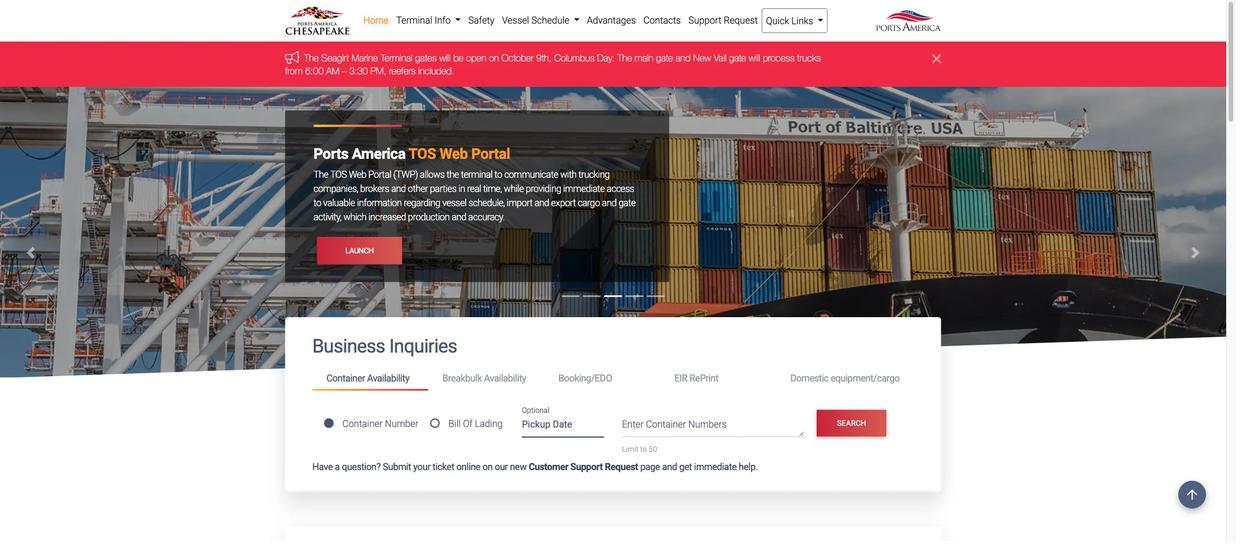 Task type: describe. For each thing, give the bounding box(es) containing it.
companies,
[[314, 183, 358, 194]]

immediate inside business inquiries "main content"
[[694, 461, 737, 473]]

lading
[[475, 418, 503, 429]]

home
[[363, 14, 389, 26]]

breakbulk availability link
[[428, 367, 544, 389]]

am
[[326, 65, 340, 76]]

included.
[[418, 65, 454, 76]]

allows
[[420, 169, 445, 180]]

help.
[[739, 461, 758, 473]]

search button
[[817, 410, 887, 437]]

reprint
[[690, 373, 719, 384]]

0 vertical spatial request
[[724, 14, 758, 26]]

1 horizontal spatial support
[[689, 14, 722, 26]]

trucking
[[579, 169, 610, 180]]

limit to 50
[[622, 445, 657, 454]]

and down the access
[[602, 197, 617, 208]]

gates
[[415, 52, 437, 63]]

schedule,
[[469, 197, 505, 208]]

immediate inside the tos web portal (twp) allows the terminal to communicate with trucking companies,                         brokers and other parties in real time, while providing immediate access to valuable                         information regarding vessel schedule, import and export cargo and gate activity, which increased production and accuracy.
[[563, 183, 605, 194]]

ticket
[[433, 461, 454, 473]]

with
[[560, 169, 577, 180]]

support request
[[689, 14, 758, 26]]

the right day.
[[617, 52, 632, 63]]

domestic
[[791, 373, 829, 384]]

and down (twp)
[[391, 183, 406, 194]]

booking/edo link
[[544, 367, 660, 389]]

seagirt
[[321, 52, 349, 63]]

information
[[357, 197, 402, 208]]

equipment/cargo
[[831, 373, 900, 384]]

go to top image
[[1179, 481, 1206, 509]]

0 horizontal spatial to
[[314, 197, 321, 208]]

terminal
[[461, 169, 493, 180]]

access
[[607, 183, 634, 194]]

breakbulk availability
[[443, 373, 526, 384]]

container up 50 at the right
[[646, 419, 686, 430]]

production
[[408, 211, 450, 223]]

of
[[463, 418, 473, 429]]

safety link
[[465, 8, 498, 32]]

eir reprint
[[675, 373, 719, 384]]

close image
[[932, 51, 941, 65]]

bullhorn image
[[285, 51, 304, 63]]

customer
[[529, 461, 568, 473]]

america
[[352, 145, 406, 162]]

regarding
[[404, 197, 440, 208]]

1 will from the left
[[439, 52, 451, 63]]

enter
[[622, 419, 644, 430]]

eir reprint link
[[660, 367, 776, 389]]

day.
[[597, 52, 615, 63]]

support inside business inquiries "main content"
[[571, 461, 603, 473]]

real
[[467, 183, 481, 194]]

launch
[[346, 246, 374, 255]]

portal inside the tos web portal (twp) allows the terminal to communicate with trucking companies,                         brokers and other parties in real time, while providing immediate access to valuable                         information regarding vessel schedule, import and export cargo and gate activity, which increased production and accuracy.
[[368, 169, 391, 180]]

3:30
[[350, 65, 368, 76]]

communicate
[[504, 169, 558, 180]]

web inside the tos web portal (twp) allows the terminal to communicate with trucking companies,                         brokers and other parties in real time, while providing immediate access to valuable                         information regarding vessel schedule, import and export cargo and gate activity, which increased production and accuracy.
[[349, 169, 366, 180]]

6:00
[[305, 65, 324, 76]]

advantages
[[587, 14, 636, 26]]

our
[[495, 461, 508, 473]]

info
[[435, 14, 451, 26]]

container availability link
[[312, 367, 428, 391]]

business inquiries main content
[[276, 318, 950, 541]]

optional
[[522, 406, 550, 415]]

number
[[385, 418, 419, 429]]

ports america tos web portal
[[314, 145, 510, 162]]

and inside the seagirt marine terminal gates will be open on october 9th, columbus day. the main gate and new vail gate will process trucks from 6:00 am – 3:30 pm, reefers included.
[[676, 52, 691, 63]]

open
[[466, 52, 486, 63]]

numbers
[[689, 419, 727, 430]]

domestic equipment/cargo
[[791, 373, 900, 384]]

columbus
[[554, 52, 595, 63]]

and inside business inquiries "main content"
[[662, 461, 677, 473]]

container for container availability
[[327, 373, 365, 384]]

get
[[679, 461, 692, 473]]

advantages link
[[583, 8, 640, 32]]

brokers
[[360, 183, 389, 194]]

have
[[312, 461, 333, 473]]

activity,
[[314, 211, 342, 223]]

vessel
[[442, 197, 467, 208]]

page
[[640, 461, 660, 473]]

marine
[[352, 52, 378, 63]]

pm,
[[371, 65, 386, 76]]

9th,
[[536, 52, 552, 63]]

the
[[447, 169, 459, 180]]

be
[[453, 52, 464, 63]]

terminal info link
[[393, 8, 465, 32]]

bill
[[449, 418, 461, 429]]

main
[[635, 52, 654, 63]]

to inside business inquiries "main content"
[[640, 445, 647, 454]]



Task type: locate. For each thing, give the bounding box(es) containing it.
gate right the main
[[656, 52, 673, 63]]

2 horizontal spatial gate
[[729, 52, 746, 63]]

the for the tos web portal (twp) allows the terminal to communicate with trucking companies,                         brokers and other parties in real time, while providing immediate access to valuable                         information regarding vessel schedule, import and export cargo and gate activity, which increased production and accuracy.
[[314, 169, 328, 180]]

1 horizontal spatial tos
[[409, 145, 436, 162]]

1 vertical spatial immediate
[[694, 461, 737, 473]]

2 will from the left
[[749, 52, 760, 63]]

container
[[327, 373, 365, 384], [343, 418, 383, 429], [646, 419, 686, 430]]

tos inside the tos web portal (twp) allows the terminal to communicate with trucking companies,                         brokers and other parties in real time, while providing immediate access to valuable                         information regarding vessel schedule, import and export cargo and gate activity, which increased production and accuracy.
[[330, 169, 347, 180]]

the inside the tos web portal (twp) allows the terminal to communicate with trucking companies,                         brokers and other parties in real time, while providing immediate access to valuable                         information regarding vessel schedule, import and export cargo and gate activity, which increased production and accuracy.
[[314, 169, 328, 180]]

launch link
[[317, 237, 402, 265]]

the seagirt marine terminal gates will be open on october 9th, columbus day. the main gate and new vail gate will process trucks from 6:00 am – 3:30 pm, reefers included. link
[[285, 52, 821, 76]]

and left new
[[676, 52, 691, 63]]

home link
[[360, 8, 393, 32]]

export
[[551, 197, 576, 208]]

1 horizontal spatial to
[[495, 169, 502, 180]]

0 horizontal spatial support
[[571, 461, 603, 473]]

tos up allows at the left top
[[409, 145, 436, 162]]

support right customer
[[571, 461, 603, 473]]

immediate up cargo at left
[[563, 183, 605, 194]]

providing
[[526, 183, 561, 194]]

0 horizontal spatial availability
[[367, 373, 410, 384]]

support request link
[[685, 8, 762, 32]]

container down business
[[327, 373, 365, 384]]

ports
[[314, 145, 349, 162]]

50
[[649, 445, 657, 454]]

1 vertical spatial terminal
[[381, 52, 413, 63]]

to left 50 at the right
[[640, 445, 647, 454]]

question?
[[342, 461, 381, 473]]

search
[[837, 419, 866, 428]]

container availability
[[327, 373, 410, 384]]

support
[[689, 14, 722, 26], [571, 461, 603, 473]]

request down limit
[[605, 461, 638, 473]]

1 vertical spatial portal
[[368, 169, 391, 180]]

tos up companies,
[[330, 169, 347, 180]]

in
[[458, 183, 465, 194]]

portal up brokers
[[368, 169, 391, 180]]

0 horizontal spatial gate
[[619, 197, 636, 208]]

and left get
[[662, 461, 677, 473]]

terminal info
[[396, 14, 453, 26]]

1 vertical spatial to
[[314, 197, 321, 208]]

2 availability from the left
[[484, 373, 526, 384]]

online
[[457, 461, 481, 473]]

which
[[344, 211, 367, 223]]

0 horizontal spatial immediate
[[563, 183, 605, 194]]

1 horizontal spatial gate
[[656, 52, 673, 63]]

and down the providing
[[535, 197, 549, 208]]

valuable
[[323, 197, 355, 208]]

container inside container availability link
[[327, 373, 365, 384]]

on left our
[[483, 461, 493, 473]]

terminal up the reefers
[[381, 52, 413, 63]]

1 horizontal spatial immediate
[[694, 461, 737, 473]]

container number
[[343, 418, 419, 429]]

contacts
[[644, 14, 681, 26]]

business inquiries
[[312, 335, 457, 357]]

availability
[[367, 373, 410, 384], [484, 373, 526, 384]]

gate
[[656, 52, 673, 63], [729, 52, 746, 63], [619, 197, 636, 208]]

support up new
[[689, 14, 722, 26]]

on inside business inquiries "main content"
[[483, 461, 493, 473]]

availability down business inquiries
[[367, 373, 410, 384]]

on right open
[[489, 52, 499, 63]]

1 vertical spatial web
[[349, 169, 366, 180]]

domestic equipment/cargo link
[[776, 367, 914, 389]]

immediate
[[563, 183, 605, 194], [694, 461, 737, 473]]

process
[[763, 52, 795, 63]]

from
[[285, 65, 303, 76]]

have a question? submit your ticket online on our new customer support request page and get immediate help.
[[312, 461, 758, 473]]

terminal inside the seagirt marine terminal gates will be open on october 9th, columbus day. the main gate and new vail gate will process trucks from 6:00 am – 3:30 pm, reefers included.
[[381, 52, 413, 63]]

request
[[724, 14, 758, 26], [605, 461, 638, 473]]

terminal left the info
[[396, 14, 432, 26]]

1 horizontal spatial request
[[724, 14, 758, 26]]

the for the seagirt marine terminal gates will be open on october 9th, columbus day. the main gate and new vail gate will process trucks from 6:00 am – 3:30 pm, reefers included.
[[304, 52, 319, 63]]

web up the on the top
[[440, 145, 468, 162]]

gate right vail
[[729, 52, 746, 63]]

inquiries
[[389, 335, 457, 357]]

request inside business inquiries "main content"
[[605, 461, 638, 473]]

0 horizontal spatial portal
[[368, 169, 391, 180]]

Enter Container Numbers text field
[[622, 417, 805, 438]]

a
[[335, 461, 340, 473]]

immediate right get
[[694, 461, 737, 473]]

your
[[413, 461, 431, 473]]

will left process
[[749, 52, 760, 63]]

safety
[[468, 14, 495, 26]]

1 vertical spatial tos
[[330, 169, 347, 180]]

on inside the seagirt marine terminal gates will be open on october 9th, columbus day. the main gate and new vail gate will process trucks from 6:00 am – 3:30 pm, reefers included.
[[489, 52, 499, 63]]

0 vertical spatial tos
[[409, 145, 436, 162]]

container for container number
[[343, 418, 383, 429]]

0 vertical spatial to
[[495, 169, 502, 180]]

the tos web portal (twp) allows the terminal to communicate with trucking companies,                         brokers and other parties in real time, while providing immediate access to valuable                         information regarding vessel schedule, import and export cargo and gate activity, which increased production and accuracy.
[[314, 169, 636, 223]]

parties
[[430, 183, 456, 194]]

1 vertical spatial support
[[571, 461, 603, 473]]

gate down the access
[[619, 197, 636, 208]]

portal up the terminal
[[471, 145, 510, 162]]

0 vertical spatial on
[[489, 52, 499, 63]]

the up 6:00
[[304, 52, 319, 63]]

Optional text field
[[522, 415, 604, 438]]

0 horizontal spatial request
[[605, 461, 638, 473]]

business
[[312, 335, 385, 357]]

the
[[304, 52, 319, 63], [617, 52, 632, 63], [314, 169, 328, 180]]

and down vessel
[[452, 211, 466, 223]]

tos
[[409, 145, 436, 162], [330, 169, 347, 180]]

to
[[495, 169, 502, 180], [314, 197, 321, 208], [640, 445, 647, 454]]

and
[[676, 52, 691, 63], [391, 183, 406, 194], [535, 197, 549, 208], [602, 197, 617, 208], [452, 211, 466, 223], [662, 461, 677, 473]]

1 horizontal spatial availability
[[484, 373, 526, 384]]

to up activity,
[[314, 197, 321, 208]]

1 horizontal spatial will
[[749, 52, 760, 63]]

gate inside the tos web portal (twp) allows the terminal to communicate with trucking companies,                         brokers and other parties in real time, while providing immediate access to valuable                         information regarding vessel schedule, import and export cargo and gate activity, which increased production and accuracy.
[[619, 197, 636, 208]]

(twp)
[[393, 169, 418, 180]]

will
[[439, 52, 451, 63], [749, 52, 760, 63]]

enter container numbers
[[622, 419, 727, 430]]

1 vertical spatial request
[[605, 461, 638, 473]]

–
[[342, 65, 347, 76]]

october
[[502, 52, 534, 63]]

1 availability from the left
[[367, 373, 410, 384]]

customer support request link
[[529, 461, 638, 473]]

request up vail
[[724, 14, 758, 26]]

0 horizontal spatial web
[[349, 169, 366, 180]]

0 vertical spatial web
[[440, 145, 468, 162]]

the seagirt marine terminal gates will be open on october 9th, columbus day. the main gate and new vail gate will process trucks from 6:00 am – 3:30 pm, reefers included. alert
[[0, 42, 1227, 87]]

2 horizontal spatial to
[[640, 445, 647, 454]]

0 horizontal spatial will
[[439, 52, 451, 63]]

portal
[[471, 145, 510, 162], [368, 169, 391, 180]]

0 horizontal spatial tos
[[330, 169, 347, 180]]

1 horizontal spatial portal
[[471, 145, 510, 162]]

will left be
[[439, 52, 451, 63]]

availability for container availability
[[367, 373, 410, 384]]

the up companies,
[[314, 169, 328, 180]]

availability for breakbulk availability
[[484, 373, 526, 384]]

container left 'number'
[[343, 418, 383, 429]]

limit
[[622, 445, 639, 454]]

0 vertical spatial terminal
[[396, 14, 432, 26]]

1 horizontal spatial web
[[440, 145, 468, 162]]

while
[[504, 183, 524, 194]]

vail
[[714, 52, 727, 63]]

0 vertical spatial support
[[689, 14, 722, 26]]

2 vertical spatial to
[[640, 445, 647, 454]]

0 vertical spatial immediate
[[563, 183, 605, 194]]

tos web portal image
[[0, 87, 1227, 541]]

import
[[507, 197, 533, 208]]

new
[[510, 461, 527, 473]]

on
[[489, 52, 499, 63], [483, 461, 493, 473]]

eir
[[675, 373, 688, 384]]

time,
[[483, 183, 502, 194]]

contacts link
[[640, 8, 685, 32]]

1 vertical spatial on
[[483, 461, 493, 473]]

web up brokers
[[349, 169, 366, 180]]

breakbulk
[[443, 373, 482, 384]]

submit
[[383, 461, 411, 473]]

availability right breakbulk
[[484, 373, 526, 384]]

0 vertical spatial portal
[[471, 145, 510, 162]]

increased
[[369, 211, 406, 223]]

to up time,
[[495, 169, 502, 180]]

trucks
[[797, 52, 821, 63]]

booking/edo
[[559, 373, 612, 384]]



Task type: vqa. For each thing, say whether or not it's contained in the screenshot.
open at the top of the page
yes



